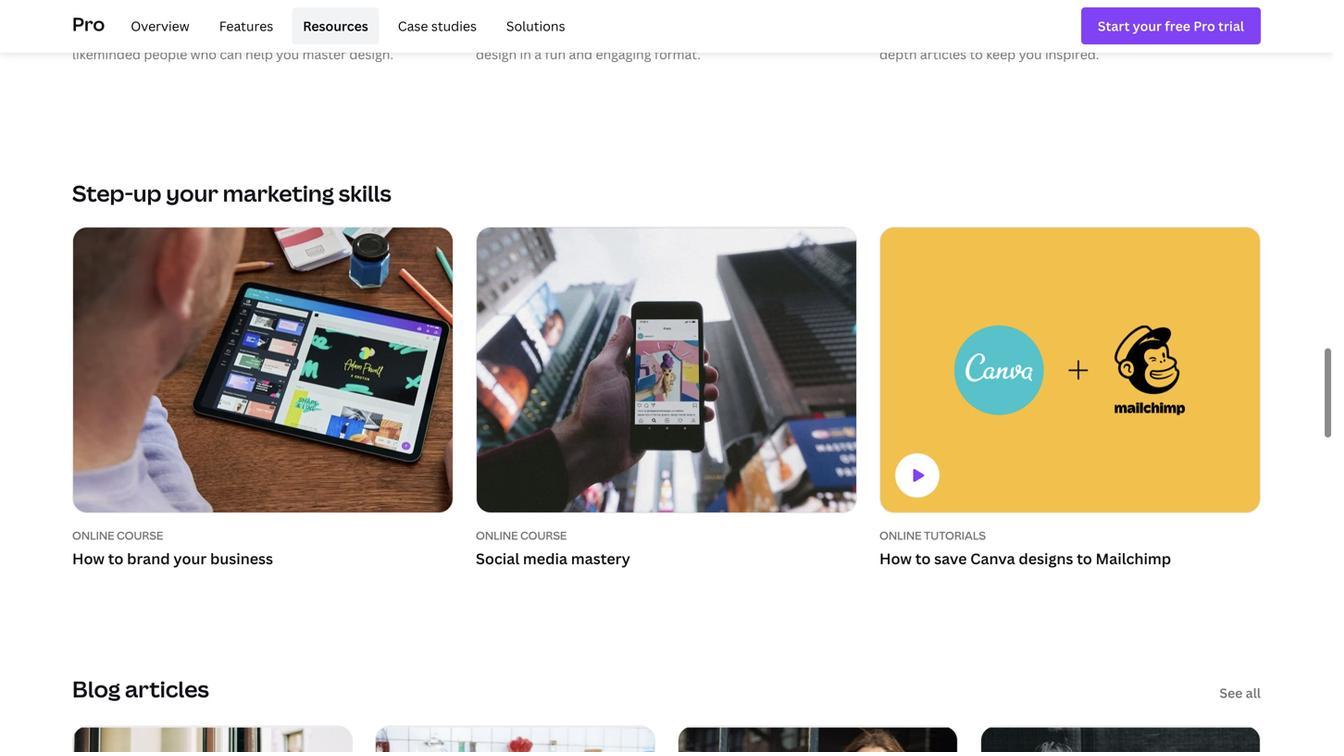 Task type: describe. For each thing, give the bounding box(es) containing it.
of inside tune in to design school to learn about the principles of design in a fun and engaging format.
[[813, 24, 826, 42]]

see all
[[1220, 685, 1261, 703]]

is
[[389, 24, 399, 42]]

of inside looking for some design support? this community is full of likeminded people who can help you master design.
[[425, 24, 439, 42]]

to inside online course how to brand your business
[[108, 549, 124, 569]]

community
[[315, 24, 386, 42]]

designs
[[1019, 549, 1074, 569]]

course for media
[[520, 528, 567, 544]]

to right designs
[[1077, 549, 1092, 569]]

looking for some design support? this community is full of likeminded people who can help you master design.
[[72, 24, 439, 63]]

tune in to design school to learn about the principles of design in a fun and engaging format.
[[476, 24, 826, 63]]

1 vertical spatial in
[[520, 45, 531, 63]]

how for how to save canva designs to mailchimp
[[880, 549, 912, 569]]

tutorials
[[924, 528, 986, 544]]

full
[[402, 24, 422, 42]]

engaging
[[596, 45, 651, 63]]

see all link
[[1220, 685, 1261, 703]]

can
[[220, 45, 242, 63]]

achieve your design and marketing goals with canva's in- depth articles to keep you inspired.
[[880, 24, 1234, 63]]

features
[[219, 17, 273, 35]]

and inside achieve your design and marketing goals with canva's in- depth articles to keep you inspired.
[[1008, 24, 1032, 42]]

keep
[[986, 45, 1016, 63]]

pro element
[[72, 0, 1261, 52]]

overview link
[[120, 7, 201, 44]]

achieve
[[880, 24, 929, 42]]

online tutorials how to save canva designs to mailchimp
[[880, 528, 1171, 569]]

for
[[124, 24, 142, 42]]

online for social media mastery
[[476, 528, 518, 544]]

brand
[[127, 549, 170, 569]]

and inside tune in to design school to learn about the principles of design in a fun and engaging format.
[[569, 45, 593, 63]]

mastery
[[571, 549, 630, 569]]

solutions
[[506, 17, 565, 35]]

to left save
[[916, 549, 931, 569]]

some
[[145, 24, 179, 42]]

goals
[[1100, 24, 1133, 42]]

design inside tune in to design school to learn about the principles of design in a fun and engaging format.
[[476, 45, 517, 63]]

help
[[245, 45, 273, 63]]

tune
[[476, 24, 506, 42]]

the
[[724, 24, 744, 42]]

skills
[[339, 178, 392, 209]]

media
[[523, 549, 568, 569]]

to up a
[[524, 24, 537, 42]]

your inside online course how to brand your business
[[174, 549, 207, 569]]

looking for some design support? this community is full of likeminded people who can help you master design. link
[[72, 0, 454, 79]]

likeminded
[[72, 45, 141, 63]]

blog
[[72, 674, 120, 705]]

course for to
[[117, 528, 163, 544]]

online for how to brand your business
[[72, 528, 114, 544]]

fun
[[545, 45, 566, 63]]

to inside achieve your design and marketing goals with canva's in- depth articles to keep you inspired.
[[970, 45, 983, 63]]

mailchimp
[[1096, 549, 1171, 569]]

pro
[[72, 11, 105, 36]]

online course social media mastery
[[476, 528, 630, 569]]

articles inside achieve your design and marketing goals with canva's in- depth articles to keep you inspired.
[[920, 45, 967, 63]]

about
[[684, 24, 720, 42]]



Task type: vqa. For each thing, say whether or not it's contained in the screenshot.
See all Link
yes



Task type: locate. For each thing, give the bounding box(es) containing it.
online inside online tutorials how to save canva designs to mailchimp
[[880, 528, 922, 544]]

features link
[[208, 7, 285, 44]]

1 horizontal spatial you
[[1019, 45, 1042, 63]]

1 horizontal spatial articles
[[920, 45, 967, 63]]

course
[[117, 528, 163, 544], [520, 528, 567, 544]]

how inside online tutorials how to save canva designs to mailchimp
[[880, 549, 912, 569]]

menu bar containing overview
[[112, 7, 576, 44]]

2 of from the left
[[813, 24, 826, 42]]

0 horizontal spatial course
[[117, 528, 163, 544]]

online inside online course how to brand your business
[[72, 528, 114, 544]]

all
[[1246, 685, 1261, 703]]

0 horizontal spatial of
[[425, 24, 439, 42]]

0 vertical spatial marketing
[[1035, 24, 1097, 42]]

to left keep
[[970, 45, 983, 63]]

design inside looking for some design support? this community is full of likeminded people who can help you master design.
[[182, 24, 223, 42]]

step-up your marketing skills
[[72, 178, 392, 209]]

design.
[[349, 45, 394, 63]]

marketing up the inspired.
[[1035, 24, 1097, 42]]

how left brand
[[72, 549, 105, 569]]

0 horizontal spatial marketing
[[223, 178, 334, 209]]

design
[[182, 24, 223, 42], [964, 24, 1005, 42], [476, 45, 517, 63]]

0 vertical spatial articles
[[920, 45, 967, 63]]

1 online from the left
[[72, 528, 114, 544]]

0 vertical spatial and
[[1008, 24, 1032, 42]]

1 of from the left
[[425, 24, 439, 42]]

to
[[524, 24, 537, 42], [632, 24, 645, 42], [970, 45, 983, 63], [108, 549, 124, 569], [916, 549, 931, 569], [1077, 549, 1092, 569]]

online
[[72, 528, 114, 544], [476, 528, 518, 544], [880, 528, 922, 544]]

achieve your design and marketing goals with canva's in- depth articles to keep you inspired. link
[[880, 0, 1261, 79]]

2 vertical spatial your
[[174, 549, 207, 569]]

you down this
[[276, 45, 299, 63]]

1 vertical spatial articles
[[125, 674, 209, 705]]

to up engaging
[[632, 24, 645, 42]]

1 course from the left
[[117, 528, 163, 544]]

articles down 'achieve'
[[920, 45, 967, 63]]

principles
[[748, 24, 810, 42]]

course up media
[[520, 528, 567, 544]]

and up keep
[[1008, 24, 1032, 42]]

master
[[302, 45, 346, 63]]

0 horizontal spatial articles
[[125, 674, 209, 705]]

1 how from the left
[[72, 549, 105, 569]]

2 how from the left
[[880, 549, 912, 569]]

how for how to brand your business
[[72, 549, 105, 569]]

up
[[133, 178, 162, 209]]

case studies link
[[387, 7, 488, 44]]

how
[[72, 549, 105, 569], [880, 549, 912, 569]]

your right brand
[[174, 549, 207, 569]]

1 horizontal spatial and
[[1008, 24, 1032, 42]]

you inside looking for some design support? this community is full of likeminded people who can help you master design.
[[276, 45, 299, 63]]

this
[[286, 24, 312, 42]]

of right principles
[[813, 24, 826, 42]]

a
[[535, 45, 542, 63]]

1 horizontal spatial marketing
[[1035, 24, 1097, 42]]

your right up
[[166, 178, 218, 209]]

1 horizontal spatial of
[[813, 24, 826, 42]]

1 you from the left
[[276, 45, 299, 63]]

inspired.
[[1045, 45, 1100, 63]]

marketing left skills
[[223, 178, 334, 209]]

see
[[1220, 685, 1243, 703]]

you right keep
[[1019, 45, 1042, 63]]

you
[[276, 45, 299, 63], [1019, 45, 1042, 63]]

course inside online course how to brand your business
[[117, 528, 163, 544]]

marketing inside achieve your design and marketing goals with canva's in- depth articles to keep you inspired.
[[1035, 24, 1097, 42]]

and right fun
[[569, 45, 593, 63]]

menu bar
[[112, 7, 576, 44]]

online for how to save canva designs to mailchimp
[[880, 528, 922, 544]]

articles
[[920, 45, 967, 63], [125, 674, 209, 705]]

1 horizontal spatial course
[[520, 528, 567, 544]]

in
[[509, 24, 521, 42], [520, 45, 531, 63]]

school
[[586, 24, 629, 42]]

course inside online course social media mastery
[[520, 528, 567, 544]]

design
[[540, 24, 583, 42]]

studies
[[431, 17, 477, 35]]

depth
[[880, 45, 917, 63]]

3 online from the left
[[880, 528, 922, 544]]

social
[[476, 549, 520, 569]]

online inside online course social media mastery
[[476, 528, 518, 544]]

in right tune
[[509, 24, 521, 42]]

2 course from the left
[[520, 528, 567, 544]]

1 vertical spatial and
[[569, 45, 593, 63]]

to left brand
[[108, 549, 124, 569]]

2 horizontal spatial online
[[880, 528, 922, 544]]

2 online from the left
[[476, 528, 518, 544]]

2 you from the left
[[1019, 45, 1042, 63]]

1 horizontal spatial online
[[476, 528, 518, 544]]

resources
[[303, 17, 368, 35]]

marketing
[[1035, 24, 1097, 42], [223, 178, 334, 209]]

in-
[[1217, 24, 1234, 42]]

looking
[[72, 24, 121, 42]]

case studies
[[398, 17, 477, 35]]

your
[[932, 24, 961, 42], [166, 178, 218, 209], [174, 549, 207, 569]]

2 horizontal spatial design
[[964, 24, 1005, 42]]

0 horizontal spatial you
[[276, 45, 299, 63]]

format.
[[654, 45, 701, 63]]

design inside achieve your design and marketing goals with canva's in- depth articles to keep you inspired.
[[964, 24, 1005, 42]]

case
[[398, 17, 428, 35]]

online course how to brand your business
[[72, 528, 273, 569]]

blog articles
[[72, 674, 209, 705]]

design up keep
[[964, 24, 1005, 42]]

design up who
[[182, 24, 223, 42]]

start your free pro trial image
[[1098, 16, 1245, 36]]

step-
[[72, 178, 133, 209]]

you inside achieve your design and marketing goals with canva's in- depth articles to keep you inspired.
[[1019, 45, 1042, 63]]

0 horizontal spatial and
[[569, 45, 593, 63]]

1 horizontal spatial design
[[476, 45, 517, 63]]

and
[[1008, 24, 1032, 42], [569, 45, 593, 63]]

learn
[[648, 24, 680, 42]]

solutions link
[[495, 7, 576, 44]]

overview
[[131, 17, 190, 35]]

0 horizontal spatial online
[[72, 528, 114, 544]]

of
[[425, 24, 439, 42], [813, 24, 826, 42]]

people
[[144, 45, 187, 63]]

0 vertical spatial in
[[509, 24, 521, 42]]

design down tune
[[476, 45, 517, 63]]

your inside achieve your design and marketing goals with canva's in- depth articles to keep you inspired.
[[932, 24, 961, 42]]

canva
[[971, 549, 1015, 569]]

your right 'achieve'
[[932, 24, 961, 42]]

1 vertical spatial your
[[166, 178, 218, 209]]

resources link
[[292, 7, 379, 44]]

with
[[1136, 24, 1163, 42]]

business
[[210, 549, 273, 569]]

menu bar inside pro element
[[112, 7, 576, 44]]

how inside online course how to brand your business
[[72, 549, 105, 569]]

0 horizontal spatial how
[[72, 549, 105, 569]]

in left a
[[520, 45, 531, 63]]

tune in to design school to learn about the principles of design in a fun and engaging format. link
[[476, 0, 857, 79]]

of right "full" at the left of the page
[[425, 24, 439, 42]]

save
[[934, 549, 967, 569]]

how left save
[[880, 549, 912, 569]]

canva's
[[1166, 24, 1214, 42]]

who
[[190, 45, 217, 63]]

1 vertical spatial marketing
[[223, 178, 334, 209]]

1 horizontal spatial how
[[880, 549, 912, 569]]

0 horizontal spatial design
[[182, 24, 223, 42]]

course up brand
[[117, 528, 163, 544]]

support?
[[226, 24, 283, 42]]

articles right blog at left bottom
[[125, 674, 209, 705]]

0 vertical spatial your
[[932, 24, 961, 42]]



